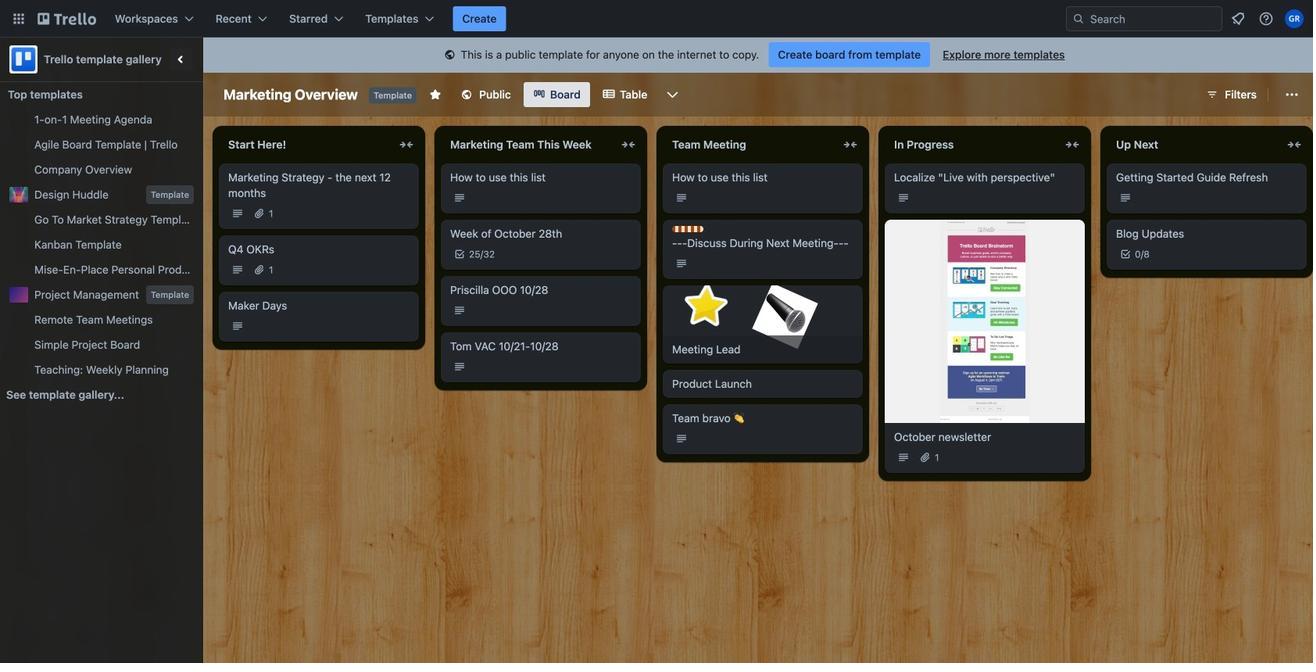 Task type: describe. For each thing, give the bounding box(es) containing it.
star image
[[680, 280, 733, 333]]

5736211a5d65d7a43e62b18e image
[[752, 283, 819, 349]]

open information menu image
[[1259, 11, 1275, 27]]

show menu image
[[1285, 87, 1301, 102]]

customize views image
[[665, 87, 681, 102]]

Search field
[[1086, 8, 1222, 30]]

workspace navigation collapse icon image
[[170, 48, 192, 70]]

search image
[[1073, 13, 1086, 25]]

back to home image
[[38, 6, 96, 31]]

star or unstar board image
[[429, 88, 442, 101]]



Task type: vqa. For each thing, say whether or not it's contained in the screenshot.
"Open information menu" icon
yes



Task type: locate. For each thing, give the bounding box(es) containing it.
color: orange, title: none image
[[673, 226, 704, 232]]

greg robinson (gregrobinson96) image
[[1286, 9, 1304, 28]]

Board name text field
[[216, 82, 366, 107]]

3 collapse list image from the left
[[841, 135, 860, 154]]

5 collapse list image from the left
[[1286, 135, 1304, 154]]

trello logo image
[[9, 45, 38, 74]]

collapse list image
[[397, 135, 416, 154], [619, 135, 638, 154], [841, 135, 860, 154], [1064, 135, 1082, 154], [1286, 135, 1304, 154]]

4 collapse list image from the left
[[1064, 135, 1082, 154]]

1 collapse list image from the left
[[397, 135, 416, 154]]

2 collapse list image from the left
[[619, 135, 638, 154]]

sm image
[[442, 48, 458, 63]]

None text field
[[885, 132, 1060, 157], [1107, 132, 1283, 157], [885, 132, 1060, 157], [1107, 132, 1283, 157]]

0 notifications image
[[1229, 9, 1248, 28]]

None text field
[[219, 132, 394, 157], [441, 132, 616, 157], [663, 132, 838, 157], [219, 132, 394, 157], [441, 132, 616, 157], [663, 132, 838, 157]]

primary element
[[0, 0, 1314, 38]]



